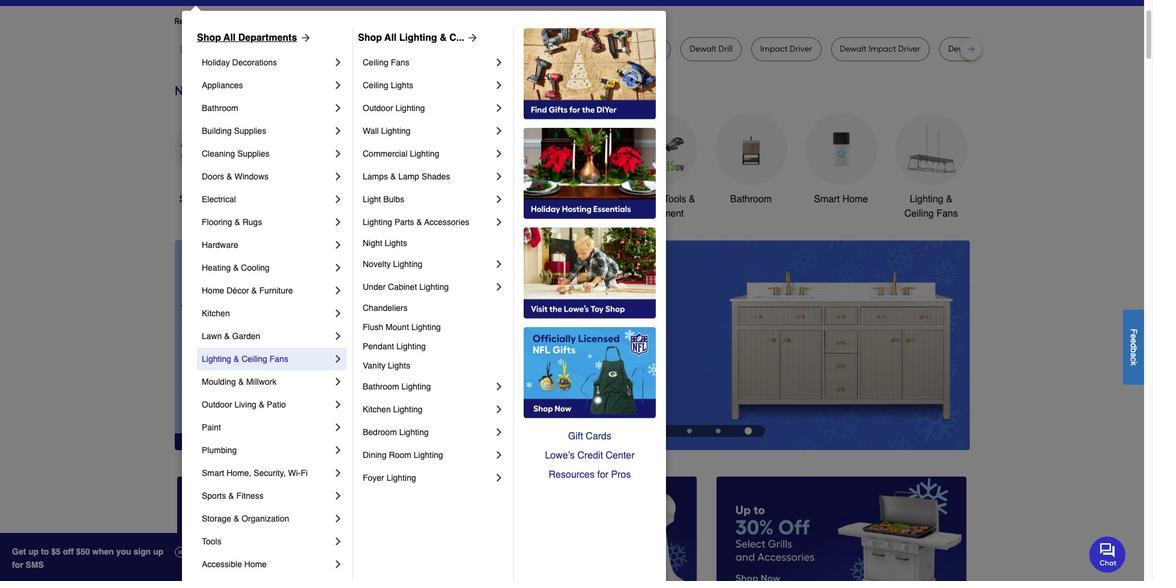 Task type: describe. For each thing, give the bounding box(es) containing it.
vanity lights link
[[363, 356, 505, 375]]

flush
[[363, 323, 383, 332]]

millwork
[[246, 377, 277, 387]]

lawn
[[202, 332, 222, 341]]

supplies for building supplies
[[234, 126, 266, 136]]

drill for dewalt drill bit set
[[977, 44, 991, 54]]

storage & organization
[[202, 514, 289, 524]]

light bulbs link
[[363, 188, 493, 211]]

outdoor tools & equipment link
[[625, 113, 697, 221]]

wall
[[363, 126, 379, 136]]

smart home link
[[805, 113, 877, 207]]

decorations for holiday
[[232, 58, 277, 67]]

dewalt for dewalt drill bit set
[[948, 44, 975, 54]]

windows
[[234, 172, 269, 181]]

novelty lighting
[[363, 259, 423, 269]]

heating & cooling
[[202, 263, 270, 273]]

home décor & furniture link
[[202, 279, 332, 302]]

chevron right image for kitchen
[[332, 307, 344, 320]]

gift
[[568, 431, 583, 442]]

dewalt for dewalt impact driver
[[840, 44, 867, 54]]

chevron right image for foyer lighting
[[493, 472, 505, 484]]

drill for dewalt drill
[[719, 44, 733, 54]]

for left pros on the right
[[597, 470, 608, 480]]

wi-
[[288, 468, 301, 478]]

ceiling fans link
[[363, 51, 493, 74]]

impact for impact driver
[[760, 44, 788, 54]]

0 horizontal spatial lighting & ceiling fans
[[202, 354, 288, 364]]

chevron right image for building supplies
[[332, 125, 344, 137]]

mount
[[386, 323, 409, 332]]

supplies for cleaning supplies
[[237, 149, 270, 159]]

3 bit from the left
[[586, 44, 596, 54]]

cabinet
[[388, 282, 417, 292]]

christmas decorations link
[[445, 113, 517, 221]]

for right the suggestions
[[378, 16, 389, 26]]

chevron right image for cleaning supplies
[[332, 148, 344, 160]]

holiday decorations
[[202, 58, 277, 67]]

bedroom lighting link
[[363, 421, 493, 444]]

driver for impact driver
[[790, 44, 812, 54]]

impact driver
[[760, 44, 812, 54]]

sports
[[202, 491, 226, 501]]

chevron right image for plumbing
[[332, 444, 344, 456]]

ceiling lights link
[[363, 74, 493, 97]]

smart home, security, wi-fi link
[[202, 462, 332, 485]]

kitchen faucets link
[[535, 113, 607, 207]]

smart home, security, wi-fi
[[202, 468, 308, 478]]

more
[[307, 16, 327, 26]]

searches
[[234, 16, 269, 26]]

smart for smart home
[[814, 194, 840, 205]]

cleaning
[[202, 149, 235, 159]]

shop all lighting & c...
[[358, 32, 464, 43]]

0 vertical spatial fans
[[391, 58, 409, 67]]

kitchen link
[[202, 302, 332, 325]]

& inside the "lighting & ceiling fans"
[[946, 194, 953, 205]]

bulbs
[[383, 195, 404, 204]]

scroll to item #3 image
[[675, 429, 704, 433]]

chevron right image for dining room lighting
[[493, 449, 505, 461]]

chevron right image for flooring & rugs
[[332, 216, 344, 228]]

1 e from the top
[[1129, 334, 1139, 339]]

scroll to item #4 image
[[704, 429, 733, 433]]

cleaning supplies link
[[202, 142, 332, 165]]

room
[[389, 450, 411, 460]]

c
[[1129, 357, 1139, 361]]

vanity lights
[[363, 361, 410, 371]]

3 impact from the left
[[869, 44, 896, 54]]

doors
[[202, 172, 224, 181]]

sports & fitness
[[202, 491, 263, 501]]

you for recommended searches for you
[[284, 16, 298, 26]]

all for departments
[[223, 32, 236, 43]]

$50
[[76, 547, 90, 557]]

patio
[[267, 400, 286, 410]]

accessible
[[202, 560, 242, 569]]

garden
[[232, 332, 260, 341]]

f e e d b a c k
[[1129, 329, 1139, 366]]

find gifts for the diyer. image
[[524, 28, 656, 120]]

dewalt for dewalt drill
[[690, 44, 716, 54]]

flush mount lighting
[[363, 323, 441, 332]]

shop for shop all lighting & c...
[[358, 32, 382, 43]]

1 horizontal spatial lighting & ceiling fans link
[[895, 113, 967, 221]]

chevron right image for bathroom
[[332, 102, 344, 114]]

visit the lowe's toy shop. image
[[524, 228, 656, 319]]

2 horizontal spatial bathroom
[[730, 194, 772, 205]]

chevron right image for lamps & lamp shades
[[493, 171, 505, 183]]

bit for dewalt drill bit set
[[993, 44, 1003, 54]]

chevron right image for novelty lighting
[[493, 258, 505, 270]]

holiday decorations link
[[202, 51, 332, 74]]

resources
[[549, 470, 595, 480]]

0 vertical spatial lighting & ceiling fans
[[904, 194, 958, 219]]

kitchen for kitchen faucets
[[536, 194, 568, 205]]

chevron right image for lighting parts & accessories
[[493, 216, 505, 228]]

chevron right image for electrical
[[332, 193, 344, 205]]

1 up from the left
[[28, 547, 39, 557]]

pendant lighting
[[363, 342, 426, 351]]

chevron right image for holiday decorations
[[332, 56, 344, 68]]

0 horizontal spatial bathroom link
[[202, 97, 332, 120]]

appliances
[[202, 80, 243, 90]]

shop for shop all departments
[[197, 32, 221, 43]]

chat invite button image
[[1089, 536, 1126, 573]]

shop all deals link
[[174, 113, 247, 207]]

chevron right image for moulding & millwork
[[332, 376, 344, 388]]

smart for smart home, security, wi-fi
[[202, 468, 224, 478]]

bathroom lighting
[[363, 382, 431, 392]]

flooring & rugs
[[202, 217, 262, 227]]

bit for impact driver bit
[[533, 44, 542, 54]]

arrow left image
[[398, 345, 410, 357]]

chevron right image for ceiling fans
[[493, 56, 505, 68]]

flooring
[[202, 217, 232, 227]]

dining room lighting
[[363, 450, 443, 460]]

heating & cooling link
[[202, 256, 332, 279]]

kitchen lighting link
[[363, 398, 493, 421]]

1 set from the left
[[598, 44, 610, 54]]

outdoor for outdoor tools & equipment
[[627, 194, 661, 205]]

lowe's credit center link
[[524, 446, 656, 465]]

chevron right image for appliances
[[332, 79, 344, 91]]

& inside "link"
[[259, 400, 264, 410]]

chevron right image for under cabinet lighting
[[493, 281, 505, 293]]

foyer lighting
[[363, 473, 416, 483]]

under
[[363, 282, 386, 292]]

d
[[1129, 343, 1139, 348]]

new deals every day during 25 days of deals image
[[174, 80, 970, 101]]

up to 35 percent off select small appliances. image
[[447, 477, 697, 581]]

plumbing
[[202, 446, 237, 455]]

foyer
[[363, 473, 384, 483]]

credit
[[577, 450, 603, 461]]

f
[[1129, 329, 1139, 334]]

chevron right image for heating & cooling
[[332, 262, 344, 274]]

lawn & garden link
[[202, 325, 332, 348]]

bit for dewalt drill bit
[[361, 44, 371, 54]]

suggestions
[[329, 16, 376, 26]]

off
[[63, 547, 74, 557]]

shop all departments link
[[197, 31, 311, 45]]

3 driver from the left
[[898, 44, 921, 54]]

under cabinet lighting
[[363, 282, 449, 292]]

vanity
[[363, 361, 386, 371]]

0 horizontal spatial lighting & ceiling fans link
[[202, 348, 332, 371]]

chevron right image for accessible home
[[332, 559, 344, 571]]

shop
[[179, 194, 202, 205]]

electrical link
[[202, 188, 332, 211]]

chandeliers
[[363, 303, 408, 313]]

& inside the outdoor tools & equipment
[[689, 194, 695, 205]]

home décor & furniture
[[202, 286, 293, 295]]

chevron right image for home décor & furniture
[[332, 285, 344, 297]]

chevron right image for lighting & ceiling fans
[[332, 353, 344, 365]]

to
[[41, 547, 49, 557]]

chevron right image for bathroom lighting
[[493, 381, 505, 393]]

gift cards link
[[524, 427, 656, 446]]



Task type: vqa. For each thing, say whether or not it's contained in the screenshot.
pack
no



Task type: locate. For each thing, give the bounding box(es) containing it.
2 dewalt from the left
[[690, 44, 716, 54]]

shades
[[422, 172, 450, 181]]

outdoor up wall
[[363, 103, 393, 113]]

faucets
[[571, 194, 605, 205]]

0 horizontal spatial bathroom
[[202, 103, 238, 113]]

tools up parts
[[379, 194, 402, 205]]

flooring & rugs link
[[202, 211, 332, 234]]

shop down 'more suggestions for you' link
[[358, 32, 382, 43]]

chevron right image
[[332, 79, 344, 91], [493, 102, 505, 114], [332, 125, 344, 137], [493, 148, 505, 160], [493, 171, 505, 183], [493, 193, 505, 205], [332, 216, 344, 228], [493, 216, 505, 228], [493, 258, 505, 270], [332, 262, 344, 274], [493, 281, 505, 293], [332, 307, 344, 320], [332, 353, 344, 365], [493, 381, 505, 393], [332, 422, 344, 434], [493, 449, 505, 461], [493, 472, 505, 484], [332, 490, 344, 502], [332, 536, 344, 548], [332, 559, 344, 571]]

outdoor lighting link
[[363, 97, 493, 120]]

lights inside night lights link
[[385, 238, 407, 248]]

1 driver from the left
[[508, 44, 531, 54]]

bathroom
[[202, 103, 238, 113], [730, 194, 772, 205], [363, 382, 399, 392]]

chevron right image for kitchen lighting
[[493, 404, 505, 416]]

1 shop from the left
[[197, 32, 221, 43]]

2 horizontal spatial kitchen
[[536, 194, 568, 205]]

lights for ceiling lights
[[391, 80, 413, 90]]

christmas
[[459, 194, 502, 205]]

chevron right image for light bulbs
[[493, 193, 505, 205]]

all up ceiling fans
[[384, 32, 397, 43]]

2 drill from the left
[[570, 44, 584, 54]]

foyer lighting link
[[363, 467, 493, 489]]

2 vertical spatial home
[[244, 560, 267, 569]]

kitchen left faucets
[[536, 194, 568, 205]]

1 vertical spatial smart
[[202, 468, 224, 478]]

resources for pros
[[549, 470, 631, 480]]

wall lighting link
[[363, 120, 493, 142]]

home for accessible home
[[244, 560, 267, 569]]

3 dewalt from the left
[[840, 44, 867, 54]]

2 vertical spatial fans
[[270, 354, 288, 364]]

0 vertical spatial tools link
[[355, 113, 427, 207]]

a
[[1129, 353, 1139, 357]]

1 vertical spatial tools link
[[202, 530, 332, 553]]

k
[[1129, 361, 1139, 366]]

dewalt drill bit set
[[948, 44, 1017, 54]]

2 vertical spatial lights
[[388, 361, 410, 371]]

you for more suggestions for you
[[391, 16, 405, 26]]

chevron right image for wall lighting
[[493, 125, 505, 137]]

1 horizontal spatial all
[[223, 32, 236, 43]]

dining room lighting link
[[363, 444, 493, 467]]

up right sign
[[153, 547, 163, 557]]

holiday
[[202, 58, 230, 67]]

decorations for christmas
[[455, 208, 506, 219]]

0 vertical spatial outdoor
[[363, 103, 393, 113]]

None search field
[[447, 0, 775, 7]]

2 bit from the left
[[533, 44, 542, 54]]

2 set from the left
[[650, 44, 662, 54]]

scroll to item #2 image
[[646, 429, 675, 433]]

up
[[28, 547, 39, 557], [153, 547, 163, 557]]

chevron right image for ceiling lights
[[493, 79, 505, 91]]

1 vertical spatial lighting & ceiling fans link
[[202, 348, 332, 371]]

2 horizontal spatial impact
[[869, 44, 896, 54]]

3 drill from the left
[[719, 44, 733, 54]]

shop down recommended
[[197, 32, 221, 43]]

1 horizontal spatial kitchen
[[363, 405, 391, 414]]

officially licensed n f l gifts. shop now. image
[[524, 327, 656, 419]]

center
[[606, 450, 635, 461]]

0 vertical spatial kitchen
[[536, 194, 568, 205]]

1 horizontal spatial home
[[244, 560, 267, 569]]

lamps & lamp shades link
[[363, 165, 493, 188]]

commercial
[[363, 149, 408, 159]]

dewalt drill
[[690, 44, 733, 54]]

bedroom
[[363, 428, 397, 437]]

3 set from the left
[[1005, 44, 1017, 54]]

commercial lighting
[[363, 149, 439, 159]]

sports & fitness link
[[202, 485, 332, 507]]

novelty
[[363, 259, 391, 269]]

lighting & ceiling fans link
[[895, 113, 967, 221], [202, 348, 332, 371]]

accessible home link
[[202, 553, 332, 576]]

1 vertical spatial bathroom
[[730, 194, 772, 205]]

decorations down christmas
[[455, 208, 506, 219]]

arrow right image
[[297, 32, 311, 44]]

heating
[[202, 263, 231, 273]]

ceiling lights
[[363, 80, 413, 90]]

for up departments
[[271, 16, 282, 26]]

all down recommended searches for you
[[223, 32, 236, 43]]

0 vertical spatial supplies
[[234, 126, 266, 136]]

bathroom link
[[202, 97, 332, 120], [715, 113, 787, 207]]

chevron right image for outdoor living & patio
[[332, 399, 344, 411]]

1 vertical spatial decorations
[[455, 208, 506, 219]]

0 horizontal spatial set
[[598, 44, 610, 54]]

dewalt impact driver
[[840, 44, 921, 54]]

2 horizontal spatial fans
[[937, 208, 958, 219]]

2 horizontal spatial driver
[[898, 44, 921, 54]]

0 horizontal spatial tools link
[[202, 530, 332, 553]]

0 horizontal spatial up
[[28, 547, 39, 557]]

0 horizontal spatial tools
[[202, 537, 221, 547]]

kitchen up bedroom
[[363, 405, 391, 414]]

1 horizontal spatial impact
[[760, 44, 788, 54]]

2 driver from the left
[[790, 44, 812, 54]]

ceiling
[[363, 58, 388, 67], [363, 80, 388, 90], [904, 208, 934, 219], [242, 354, 267, 364]]

1 drill from the left
[[345, 44, 359, 54]]

chevron right image for tools
[[332, 536, 344, 548]]

chevron right image for bedroom lighting
[[493, 426, 505, 438]]

flush mount lighting link
[[363, 318, 505, 337]]

scroll to item #5 element
[[733, 427, 764, 435]]

0 horizontal spatial home
[[202, 286, 224, 295]]

décor
[[227, 286, 249, 295]]

0 vertical spatial home
[[842, 194, 868, 205]]

1 horizontal spatial up
[[153, 547, 163, 557]]

arrow right image
[[464, 32, 479, 44], [947, 345, 959, 357]]

pros
[[611, 470, 631, 480]]

outdoor inside "link"
[[202, 400, 232, 410]]

lights for vanity lights
[[388, 361, 410, 371]]

0 horizontal spatial shop
[[197, 32, 221, 43]]

novelty lighting link
[[363, 253, 493, 276]]

more suggestions for you
[[307, 16, 405, 26]]

electrical
[[202, 195, 236, 204]]

dewalt for dewalt drill bit
[[316, 44, 343, 54]]

set
[[598, 44, 610, 54], [650, 44, 662, 54], [1005, 44, 1017, 54]]

0 horizontal spatial arrow right image
[[464, 32, 479, 44]]

tools
[[379, 194, 402, 205], [664, 194, 686, 205], [202, 537, 221, 547]]

chevron right image for doors & windows
[[332, 171, 344, 183]]

1 impact from the left
[[479, 44, 506, 54]]

0 horizontal spatial impact
[[479, 44, 506, 54]]

1 vertical spatial outdoor
[[627, 194, 661, 205]]

&
[[440, 32, 447, 43], [227, 172, 232, 181], [390, 172, 396, 181], [689, 194, 695, 205], [946, 194, 953, 205], [235, 217, 240, 227], [416, 217, 422, 227], [233, 263, 239, 273], [251, 286, 257, 295], [224, 332, 230, 341], [234, 354, 239, 364], [238, 377, 244, 387], [259, 400, 264, 410], [228, 491, 234, 501], [234, 514, 239, 524]]

2 you from the left
[[391, 16, 405, 26]]

home for smart home
[[842, 194, 868, 205]]

all for deals
[[204, 194, 215, 205]]

lights inside vanity lights link
[[388, 361, 410, 371]]

lamp
[[398, 172, 419, 181]]

1 you from the left
[[284, 16, 298, 26]]

doors & windows link
[[202, 165, 332, 188]]

for down get
[[12, 560, 23, 570]]

hardware link
[[202, 234, 332, 256]]

2 shop from the left
[[358, 32, 382, 43]]

2 vertical spatial bathroom
[[363, 382, 399, 392]]

2 up from the left
[[153, 547, 163, 557]]

1 vertical spatial home
[[202, 286, 224, 295]]

shop all departments
[[197, 32, 297, 43]]

5 bit from the left
[[993, 44, 1003, 54]]

0 vertical spatial arrow right image
[[464, 32, 479, 44]]

for inside the get up to $5 off $50 when you sign up for sms
[[12, 560, 23, 570]]

all for lighting
[[384, 32, 397, 43]]

2 horizontal spatial set
[[1005, 44, 1017, 54]]

1 vertical spatial arrow right image
[[947, 345, 959, 357]]

1 horizontal spatial fans
[[391, 58, 409, 67]]

building supplies link
[[202, 120, 332, 142]]

outdoor for outdoor lighting
[[363, 103, 393, 113]]

2 e from the top
[[1129, 339, 1139, 343]]

1 horizontal spatial shop
[[358, 32, 382, 43]]

outdoor for outdoor living & patio
[[202, 400, 232, 410]]

up to 40 percent off select vanities. plus get free local delivery on select vanities. image
[[388, 240, 970, 451]]

0 vertical spatial smart
[[814, 194, 840, 205]]

4 bit from the left
[[638, 44, 648, 54]]

christmas decorations
[[455, 194, 506, 219]]

0 horizontal spatial driver
[[508, 44, 531, 54]]

you
[[116, 547, 131, 557]]

1 horizontal spatial arrow right image
[[947, 345, 959, 357]]

b
[[1129, 348, 1139, 353]]

under cabinet lighting link
[[363, 276, 493, 298]]

chevron right image for outdoor lighting
[[493, 102, 505, 114]]

0 vertical spatial decorations
[[232, 58, 277, 67]]

deals
[[217, 194, 242, 205]]

doors & windows
[[202, 172, 269, 181]]

shop these last-minute gifts. $99 or less. quantities are limited and won't last. image
[[174, 240, 368, 450]]

all right shop
[[204, 194, 215, 205]]

light bulbs
[[363, 195, 404, 204]]

outdoor inside the outdoor tools & equipment
[[627, 194, 661, 205]]

all
[[223, 32, 236, 43], [384, 32, 397, 43], [204, 194, 215, 205]]

1 horizontal spatial driver
[[790, 44, 812, 54]]

1 vertical spatial fans
[[937, 208, 958, 219]]

0 vertical spatial lighting & ceiling fans link
[[895, 113, 967, 221]]

1 horizontal spatial you
[[391, 16, 405, 26]]

kitchen for kitchen lighting
[[363, 405, 391, 414]]

night
[[363, 238, 382, 248]]

outdoor living & patio link
[[202, 393, 332, 416]]

drill bit set
[[570, 44, 610, 54]]

impact for impact driver bit
[[479, 44, 506, 54]]

plumbing link
[[202, 439, 332, 462]]

tools down storage
[[202, 537, 221, 547]]

1 vertical spatial lights
[[385, 238, 407, 248]]

when
[[92, 547, 114, 557]]

lights down arrow left image
[[388, 361, 410, 371]]

accessories
[[424, 217, 469, 227]]

2 horizontal spatial tools
[[664, 194, 686, 205]]

supplies up windows
[[237, 149, 270, 159]]

decorations down shop all departments link
[[232, 58, 277, 67]]

1 vertical spatial supplies
[[237, 149, 270, 159]]

moulding
[[202, 377, 236, 387]]

1 horizontal spatial decorations
[[455, 208, 506, 219]]

supplies up cleaning supplies
[[234, 126, 266, 136]]

0 horizontal spatial smart
[[202, 468, 224, 478]]

appliances link
[[202, 74, 332, 97]]

you up arrow right icon
[[284, 16, 298, 26]]

2 vertical spatial outdoor
[[202, 400, 232, 410]]

up left to at the bottom of the page
[[28, 547, 39, 557]]

0 horizontal spatial all
[[204, 194, 215, 205]]

2 horizontal spatial all
[[384, 32, 397, 43]]

0 vertical spatial bathroom
[[202, 103, 238, 113]]

lighting inside the "lighting & ceiling fans"
[[910, 194, 943, 205]]

2 horizontal spatial home
[[842, 194, 868, 205]]

tools link
[[355, 113, 427, 207], [202, 530, 332, 553]]

cards
[[586, 431, 611, 442]]

1 horizontal spatial tools
[[379, 194, 402, 205]]

tools up 'equipment' at right top
[[664, 194, 686, 205]]

chevron right image for paint
[[332, 422, 344, 434]]

up to 30 percent off select grills and accessories. image
[[717, 477, 967, 581]]

chevron right image
[[332, 56, 344, 68], [493, 56, 505, 68], [493, 79, 505, 91], [332, 102, 344, 114], [493, 125, 505, 137], [332, 148, 344, 160], [332, 171, 344, 183], [332, 193, 344, 205], [332, 239, 344, 251], [332, 285, 344, 297], [332, 330, 344, 342], [332, 376, 344, 388], [332, 399, 344, 411], [493, 404, 505, 416], [493, 426, 505, 438], [332, 444, 344, 456], [332, 467, 344, 479], [332, 513, 344, 525]]

lights up novelty lighting
[[385, 238, 407, 248]]

light
[[363, 195, 381, 204]]

get up to 2 free select tools or batteries when you buy 1 with select purchases. image
[[177, 477, 428, 581]]

4 drill from the left
[[977, 44, 991, 54]]

1 horizontal spatial lighting & ceiling fans
[[904, 194, 958, 219]]

lights up outdoor lighting
[[391, 80, 413, 90]]

0 vertical spatial lights
[[391, 80, 413, 90]]

dewalt drill bit
[[316, 44, 371, 54]]

recommended searches for you heading
[[174, 16, 970, 28]]

chevron right image for sports & fitness
[[332, 490, 344, 502]]

ceiling inside the "lighting & ceiling fans"
[[904, 208, 934, 219]]

arrow right image inside the shop all lighting & c... link
[[464, 32, 479, 44]]

moulding & millwork
[[202, 377, 277, 387]]

accessible home
[[202, 560, 267, 569]]

outdoor down 'moulding'
[[202, 400, 232, 410]]

dewalt
[[316, 44, 343, 54], [690, 44, 716, 54], [840, 44, 867, 54], [948, 44, 975, 54]]

f e e d b a c k button
[[1123, 310, 1144, 385]]

2 horizontal spatial outdoor
[[627, 194, 661, 205]]

drill for dewalt drill bit
[[345, 44, 359, 54]]

outdoor up 'equipment' at right top
[[627, 194, 661, 205]]

security,
[[254, 468, 286, 478]]

1 horizontal spatial bathroom
[[363, 382, 399, 392]]

departments
[[238, 32, 297, 43]]

1 horizontal spatial set
[[650, 44, 662, 54]]

get
[[12, 547, 26, 557]]

0 horizontal spatial outdoor
[[202, 400, 232, 410]]

chevron right image for hardware
[[332, 239, 344, 251]]

home,
[[227, 468, 251, 478]]

1 horizontal spatial smart
[[814, 194, 840, 205]]

4 dewalt from the left
[[948, 44, 975, 54]]

outdoor living & patio
[[202, 400, 286, 410]]

chevron right image for lawn & garden
[[332, 330, 344, 342]]

paint link
[[202, 416, 332, 439]]

1 bit from the left
[[361, 44, 371, 54]]

kitchen up the lawn
[[202, 309, 230, 318]]

night lights
[[363, 238, 407, 248]]

driver for impact driver bit
[[508, 44, 531, 54]]

fans inside the "lighting & ceiling fans"
[[937, 208, 958, 219]]

chevron right image for commercial lighting
[[493, 148, 505, 160]]

bathroom lighting link
[[363, 375, 493, 398]]

0 horizontal spatial you
[[284, 16, 298, 26]]

lights inside ceiling lights link
[[391, 80, 413, 90]]

kitchen for kitchen
[[202, 309, 230, 318]]

lights for night lights
[[385, 238, 407, 248]]

1 vertical spatial lighting & ceiling fans
[[202, 354, 288, 364]]

cooling
[[241, 263, 270, 273]]

1 horizontal spatial outdoor
[[363, 103, 393, 113]]

lighting parts & accessories
[[363, 217, 469, 227]]

0 horizontal spatial kitchen
[[202, 309, 230, 318]]

0 horizontal spatial fans
[[270, 354, 288, 364]]

1 dewalt from the left
[[316, 44, 343, 54]]

tools inside the outdoor tools & equipment
[[664, 194, 686, 205]]

chevron right image for storage & organization
[[332, 513, 344, 525]]

smart
[[814, 194, 840, 205], [202, 468, 224, 478]]

driver
[[508, 44, 531, 54], [790, 44, 812, 54], [898, 44, 921, 54]]

1 vertical spatial kitchen
[[202, 309, 230, 318]]

1 horizontal spatial tools link
[[355, 113, 427, 207]]

1 horizontal spatial bathroom link
[[715, 113, 787, 207]]

building supplies
[[202, 126, 266, 136]]

2 vertical spatial kitchen
[[363, 405, 391, 414]]

fi
[[301, 468, 308, 478]]

lights
[[391, 80, 413, 90], [385, 238, 407, 248], [388, 361, 410, 371]]

0 horizontal spatial decorations
[[232, 58, 277, 67]]

you up shop all lighting & c...
[[391, 16, 405, 26]]

e up d
[[1129, 334, 1139, 339]]

chevron right image for smart home, security, wi-fi
[[332, 467, 344, 479]]

holiday hosting essentials. image
[[524, 128, 656, 219]]

2 impact from the left
[[760, 44, 788, 54]]

e up b
[[1129, 339, 1139, 343]]



